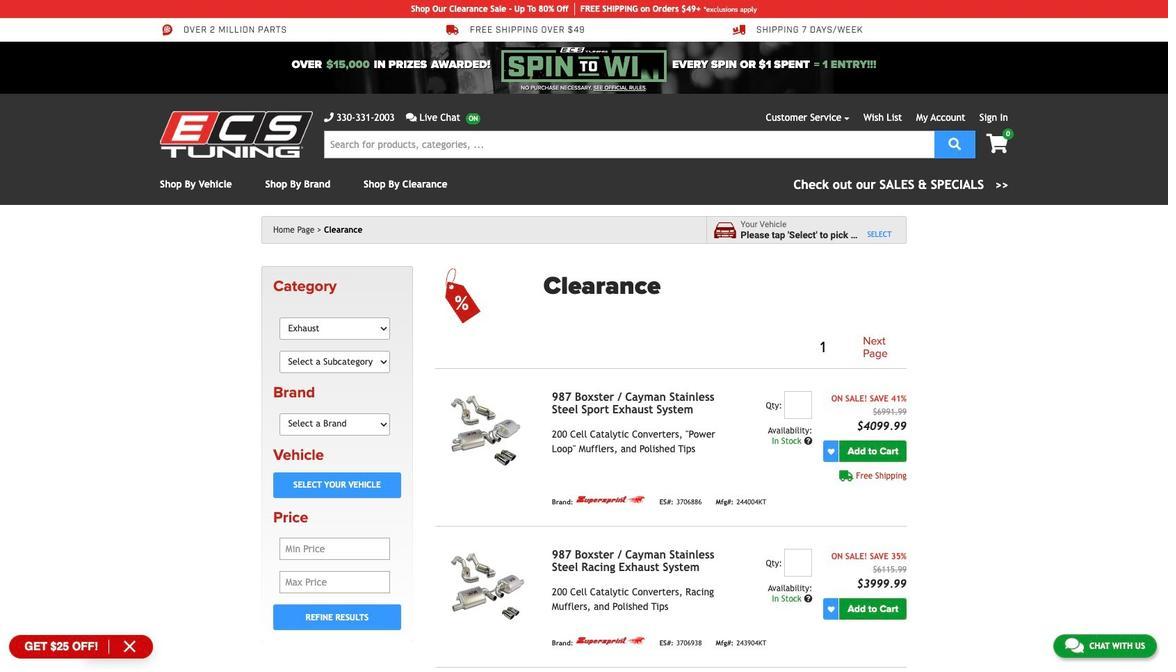 Task type: locate. For each thing, give the bounding box(es) containing it.
2 add to wish list image from the top
[[828, 606, 835, 613]]

phone image
[[324, 113, 334, 122]]

add to wish list image
[[828, 448, 835, 455], [828, 606, 835, 613]]

comments image
[[406, 113, 417, 122]]

1 vertical spatial add to wish list image
[[828, 606, 835, 613]]

Max Price number field
[[279, 572, 390, 594]]

None number field
[[785, 392, 812, 419], [785, 549, 812, 577], [785, 392, 812, 419], [785, 549, 812, 577]]

1 supersprint - corporate logo image from the top
[[576, 496, 646, 505]]

1 vertical spatial supersprint - corporate logo image
[[576, 637, 646, 646]]

supersprint - corporate logo image for the "es#3706938 - 243904kt - 987 boxster / cayman stainless steel racing exhaust system - 200 cell catalytic converters, racing mufflers, and polished tips - supersprint - porsche" image
[[576, 637, 646, 646]]

2 supersprint - corporate logo image from the top
[[576, 637, 646, 646]]

0 vertical spatial add to wish list image
[[828, 448, 835, 455]]

search image
[[949, 137, 961, 150]]

Min Price number field
[[279, 538, 390, 561]]

1 add to wish list image from the top
[[828, 448, 835, 455]]

0 vertical spatial supersprint - corporate logo image
[[576, 496, 646, 505]]

supersprint - corporate logo image
[[576, 496, 646, 505], [576, 637, 646, 646]]



Task type: describe. For each thing, give the bounding box(es) containing it.
shopping cart image
[[986, 134, 1008, 154]]

ecs tuning image
[[160, 111, 313, 158]]

add to wish list image for question circle icon
[[828, 448, 835, 455]]

paginated product list navigation navigation
[[544, 333, 907, 363]]

add to wish list image for question circle image
[[828, 606, 835, 613]]

Search text field
[[324, 131, 935, 159]]

question circle image
[[804, 437, 812, 446]]

question circle image
[[804, 595, 812, 604]]

es#3706886 - 244004kt - 987 boxster / cayman stainless steel sport exhaust system - 200 cell catalytic converters, "power loop" mufflers, and polished tips - supersprint - porsche image
[[435, 392, 541, 471]]

comments image
[[1065, 638, 1084, 654]]

supersprint - corporate logo image for es#3706886 - 244004kt - 987 boxster / cayman stainless steel sport exhaust system - 200 cell catalytic converters, "power loop" mufflers, and polished tips - supersprint - porsche image
[[576, 496, 646, 505]]

ecs tuning 'spin to win' contest logo image
[[501, 47, 667, 82]]

es#3706938 - 243904kt - 987 boxster / cayman stainless steel racing exhaust system - 200 cell catalytic converters, racing mufflers, and polished tips - supersprint - porsche image
[[435, 549, 541, 629]]



Task type: vqa. For each thing, say whether or not it's contained in the screenshot.
top 'comments' 'icon'
yes



